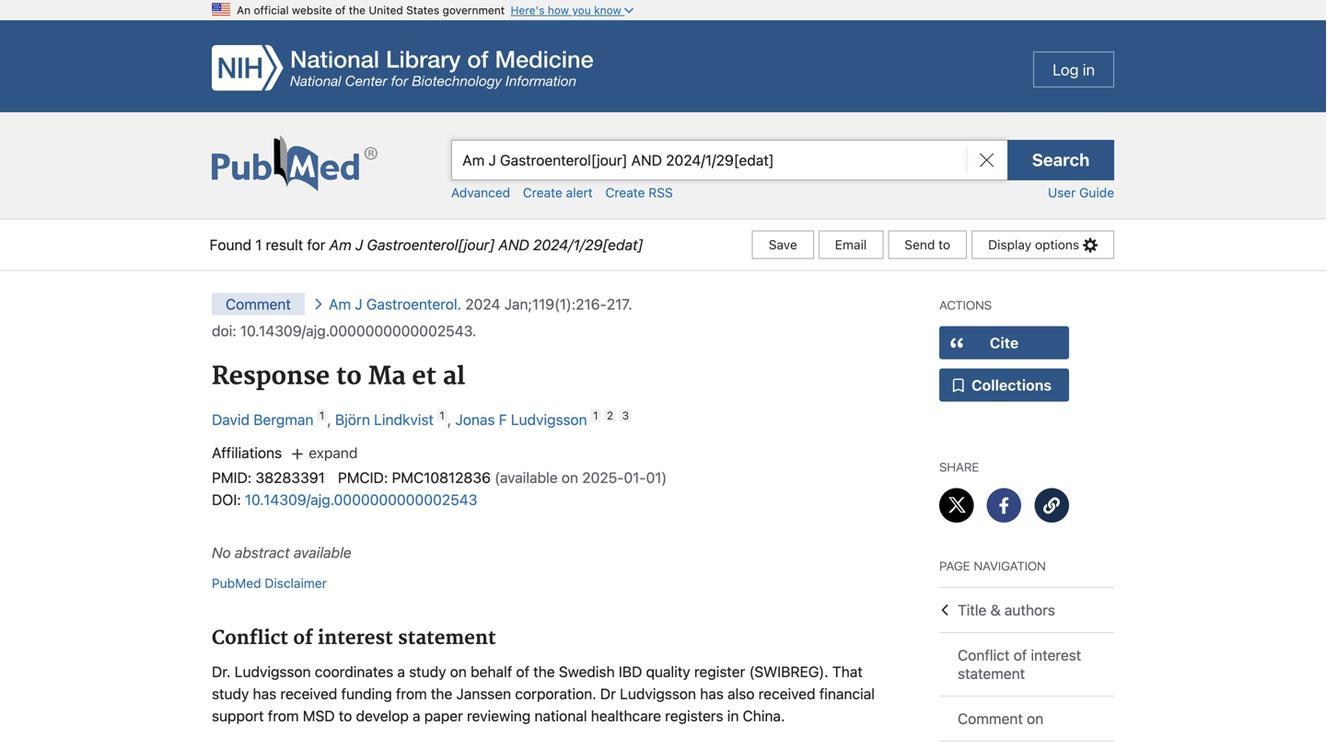 Task type: describe. For each thing, give the bounding box(es) containing it.
available
[[294, 544, 352, 562]]

1 horizontal spatial the
[[431, 686, 453, 703]]

1 left result
[[255, 236, 262, 254]]

save
[[769, 237, 797, 252]]

that
[[833, 664, 863, 681]]

david
[[212, 411, 250, 429]]

2 has from the left
[[700, 686, 724, 703]]

01-
[[624, 469, 646, 487]]

to inside dr. ludvigsson coordinates a study on behalf of the swedish ibd quality register (swibreg). that study has received funding from the janssen corporation. dr ludvigsson has also received financial support from msd to develop a paper reviewing national healthcare registers in china.
[[339, 708, 352, 725]]

display
[[988, 237, 1032, 252]]

of down the 'title & authors' link
[[1014, 647, 1027, 665]]

send to, save, email articles region
[[212, 220, 967, 270]]

10.14309/ajg.0000000000002543.
[[240, 322, 476, 340]]

comment for comment on
[[958, 711, 1023, 728]]

response to ma et al
[[212, 362, 465, 392]]

search
[[1032, 150, 1090, 170]]

user
[[1048, 185, 1076, 200]]

1 inside "david bergman 1 ,"
[[319, 409, 325, 422]]

share
[[940, 458, 979, 475]]

on inside dr. ludvigsson coordinates a study on behalf of the swedish ibd quality register (swibreg). that study has received funding from the janssen corporation. dr ludvigsson has also received financial support from msd to develop a paper reviewing national healthcare registers in china.
[[450, 664, 467, 681]]

create rss
[[606, 185, 673, 200]]

title & authors link
[[940, 589, 1115, 633]]

states
[[406, 4, 440, 17]]

Search search field
[[433, 140, 1133, 181]]

quality
[[646, 664, 691, 681]]

jonas
[[455, 411, 495, 429]]

10.14309/ajg.0000000000002543
[[245, 491, 478, 509]]

collections button
[[940, 369, 1069, 402]]

217.
[[607, 296, 633, 313]]

1 j from the top
[[356, 236, 363, 254]]

create for create rss
[[606, 185, 645, 200]]

0 vertical spatial the
[[349, 4, 366, 17]]

title & authors
[[958, 602, 1055, 619]]

no abstract available
[[212, 544, 352, 562]]

you
[[572, 4, 591, 17]]

official
[[254, 4, 289, 17]]

f
[[499, 411, 507, 429]]

corporation.
[[515, 686, 597, 703]]

here's how you know button
[[511, 4, 634, 17]]

government
[[443, 4, 505, 17]]

to for send
[[939, 237, 951, 252]]

(available
[[495, 469, 558, 487]]

björn lindkvist
[[335, 411, 434, 429]]

janssen
[[456, 686, 511, 703]]

2024/1/29[edat]
[[533, 236, 643, 254]]

gastroenterol
[[366, 296, 457, 313]]

funding
[[341, 686, 392, 703]]

advanced
[[451, 185, 510, 200]]

ibd
[[619, 664, 642, 681]]

gastroenterol[jour]
[[367, 236, 495, 254]]

1 has from the left
[[253, 686, 277, 703]]

also
[[728, 686, 755, 703]]

bergman
[[254, 411, 314, 429]]

am j gastroenterol . 2024 jan;119(1):216-217. doi: 10.14309/ajg.0000000000002543.
[[212, 296, 633, 340]]

united
[[369, 4, 403, 17]]

j inside am j gastroenterol . 2024 jan;119(1):216-217. doi: 10.14309/ajg.0000000000002543.
[[355, 296, 363, 313]]

1 horizontal spatial study
[[409, 664, 446, 681]]

support
[[212, 708, 264, 725]]

found 1 result for am j gastroenterol[jour] and 2024/1/29[edat]
[[210, 236, 643, 254]]

national
[[535, 708, 587, 725]]

title
[[958, 602, 987, 619]]

0 horizontal spatial interest
[[318, 627, 393, 651]]

display options
[[988, 237, 1080, 252]]

send to button
[[888, 231, 967, 259]]

advanced link
[[451, 185, 510, 200]]

)
[[662, 469, 667, 487]]

rss
[[649, 185, 673, 200]]

disclaimer
[[265, 576, 327, 591]]

1 link for david bergman
[[317, 409, 327, 422]]

al
[[443, 362, 465, 392]]

.
[[457, 296, 462, 313]]

ludvigsson inside jonas f ludvigsson 1 2 3
[[511, 411, 587, 429]]

1 link for jonas f ludvigsson
[[590, 409, 601, 422]]

pubmed disclaimer link
[[212, 576, 327, 591]]

website
[[292, 4, 332, 17]]

swedish
[[559, 664, 615, 681]]

an
[[237, 4, 251, 17]]

1 vertical spatial from
[[268, 708, 299, 725]]

display options button
[[972, 231, 1115, 259]]

3 link
[[620, 409, 632, 422]]

david bergman 1 ,
[[212, 409, 335, 429]]

of down disclaimer at the bottom left
[[293, 627, 313, 651]]

2 link
[[604, 409, 616, 422]]

et
[[412, 362, 437, 392]]

on inside pmcid: pmc10812836 (available on 2025-01-01 ) doi: 10.14309/ajg.0000000000002543
[[562, 469, 578, 487]]

1 vertical spatial study
[[212, 686, 249, 703]]

create rss button
[[606, 185, 673, 200]]

(swibreg).
[[749, 664, 829, 681]]

björn
[[335, 411, 370, 429]]

2 horizontal spatial ludvigsson
[[620, 686, 696, 703]]

create alert
[[523, 185, 593, 200]]

jonas f ludvigsson link
[[455, 411, 587, 429]]

dr. ludvigsson coordinates a study on behalf of the swedish ibd quality register (swibreg). that study has received funding from the janssen corporation. dr ludvigsson has also received financial support from msd to develop a paper reviewing national healthcare registers in china.
[[212, 664, 875, 725]]

pmid: 38283391
[[212, 469, 325, 487]]

page
[[940, 557, 970, 574]]

&
[[991, 602, 1001, 619]]

save button
[[752, 231, 814, 259]]

register
[[694, 664, 746, 681]]



Task type: locate. For each thing, give the bounding box(es) containing it.
0 vertical spatial ludvigsson
[[511, 411, 587, 429]]

1 horizontal spatial create
[[606, 185, 645, 200]]

1 vertical spatial to
[[336, 362, 362, 392]]

alert
[[566, 185, 593, 200]]

1 horizontal spatial received
[[759, 686, 816, 703]]

comment
[[226, 296, 291, 313], [958, 711, 1023, 728]]

log
[[1053, 60, 1079, 79]]

1 1 link from the left
[[317, 409, 327, 422]]

create left 'alert'
[[523, 185, 563, 200]]

send to
[[905, 237, 951, 252]]

01
[[646, 469, 662, 487]]

registers
[[665, 708, 724, 725]]

2 create from the left
[[606, 185, 645, 200]]

of right behalf
[[516, 664, 530, 681]]

1 vertical spatial statement
[[958, 666, 1025, 683]]

collections
[[972, 377, 1052, 394]]

in right log
[[1083, 60, 1095, 79]]

to inside "button"
[[939, 237, 951, 252]]

0 horizontal spatial the
[[349, 4, 366, 17]]

comment down conflict of interest statement link
[[958, 711, 1023, 728]]

pmcid:
[[338, 469, 388, 487]]

nih nlm logo image
[[212, 45, 593, 91]]

1
[[255, 236, 262, 254], [319, 409, 325, 422], [440, 409, 445, 422], [593, 409, 598, 422]]

1 left björn
[[319, 409, 325, 422]]

study
[[409, 664, 446, 681], [212, 686, 249, 703]]

email button
[[819, 231, 884, 259]]

ludvigsson down quality
[[620, 686, 696, 703]]

lindkvist
[[374, 411, 434, 429]]

in inside dr. ludvigsson coordinates a study on behalf of the swedish ibd quality register (swibreg). that study has received funding from the janssen corporation. dr ludvigsson has also received financial support from msd to develop a paper reviewing national healthcare registers in china.
[[727, 708, 739, 725]]

and
[[499, 236, 529, 254]]

expand
[[309, 444, 358, 462]]

pmc10812836
[[392, 469, 491, 487]]

statement
[[398, 627, 496, 651], [958, 666, 1025, 683]]

1 link left jonas
[[437, 409, 448, 422]]

conflict down title
[[958, 647, 1010, 665]]

am
[[329, 236, 352, 254], [329, 296, 351, 313]]

here's
[[511, 4, 545, 17]]

conflict up dr.
[[212, 627, 288, 651]]

0 horizontal spatial study
[[212, 686, 249, 703]]

1 horizontal spatial in
[[1083, 60, 1095, 79]]

has up support
[[253, 686, 277, 703]]

, left björn
[[327, 411, 331, 429]]

2 horizontal spatial on
[[1027, 711, 1044, 728]]

0 horizontal spatial received
[[280, 686, 337, 703]]

of right website
[[335, 4, 346, 17]]

no
[[212, 544, 231, 562]]

pubmed disclaimer
[[212, 576, 327, 591]]

the
[[349, 4, 366, 17], [534, 664, 555, 681], [431, 686, 453, 703]]

2 received from the left
[[759, 686, 816, 703]]

display options region
[[967, 231, 1115, 259]]

navigation
[[974, 557, 1046, 574]]

0 vertical spatial in
[[1083, 60, 1095, 79]]

1 horizontal spatial comment
[[958, 711, 1023, 728]]

2 am from the top
[[329, 296, 351, 313]]

2
[[607, 409, 614, 422]]

has down register
[[700, 686, 724, 703]]

0 vertical spatial study
[[409, 664, 446, 681]]

1 horizontal spatial interest
[[1031, 647, 1082, 665]]

on inside the comment on link
[[1027, 711, 1044, 728]]

reviewing
[[467, 708, 531, 725]]

, down al
[[448, 411, 455, 429]]

1 horizontal spatial ludvigsson
[[511, 411, 587, 429]]

1 horizontal spatial a
[[413, 708, 421, 725]]

1 vertical spatial ludvigsson
[[235, 664, 311, 681]]

to right send
[[939, 237, 951, 252]]

2 vertical spatial the
[[431, 686, 453, 703]]

1 link
[[317, 409, 327, 422], [437, 409, 448, 422], [590, 409, 601, 422]]

0 horizontal spatial comment
[[226, 296, 291, 313]]

msd
[[303, 708, 335, 725]]

how
[[548, 4, 569, 17]]

1 horizontal spatial from
[[396, 686, 427, 703]]

3 1 link from the left
[[590, 409, 601, 422]]

statement up comment on
[[958, 666, 1025, 683]]

study up support
[[212, 686, 249, 703]]

found
[[210, 236, 252, 254]]

create for create alert
[[523, 185, 563, 200]]

from up develop
[[396, 686, 427, 703]]

the left united
[[349, 4, 366, 17]]

0 horizontal spatial ,
[[327, 411, 331, 429]]

1 vertical spatial am
[[329, 296, 351, 313]]

1 link left 2
[[590, 409, 601, 422]]

0 horizontal spatial on
[[450, 664, 467, 681]]

u.s. flag image
[[212, 0, 230, 18]]

1 horizontal spatial conflict
[[958, 647, 1010, 665]]

an official website of the united states government here's how you know
[[237, 4, 622, 17]]

statement inside conflict of interest statement link
[[958, 666, 1025, 683]]

0 vertical spatial j
[[356, 236, 363, 254]]

0 horizontal spatial create
[[523, 185, 563, 200]]

log in link
[[1034, 52, 1115, 88]]

the up paper
[[431, 686, 453, 703]]

j
[[356, 236, 363, 254], [355, 296, 363, 313]]

of
[[335, 4, 346, 17], [293, 627, 313, 651], [1014, 647, 1027, 665], [516, 664, 530, 681]]

2 vertical spatial ludvigsson
[[620, 686, 696, 703]]

1 vertical spatial j
[[355, 296, 363, 313]]

response
[[212, 362, 330, 392]]

j right the for
[[356, 236, 363, 254]]

0 vertical spatial from
[[396, 686, 427, 703]]

ludvigsson right dr.
[[235, 664, 311, 681]]

dr
[[600, 686, 616, 703]]

to for response
[[336, 362, 362, 392]]

am inside am j gastroenterol . 2024 jan;119(1):216-217. doi: 10.14309/ajg.0000000000002543.
[[329, 296, 351, 313]]

2 horizontal spatial 1 link
[[590, 409, 601, 422]]

björn lindkvist link
[[335, 411, 434, 429]]

0 horizontal spatial in
[[727, 708, 739, 725]]

2 , from the left
[[448, 411, 455, 429]]

1 vertical spatial a
[[413, 708, 421, 725]]

guide
[[1080, 185, 1115, 200]]

10.14309/ajg.0000000000002543 link
[[245, 491, 478, 509]]

None search field
[[0, 112, 1326, 220]]

0 horizontal spatial ludvigsson
[[235, 664, 311, 681]]

conflict of interest statement link
[[940, 634, 1115, 696]]

2 1 link from the left
[[437, 409, 448, 422]]

0 vertical spatial a
[[397, 664, 405, 681]]

coordinates
[[315, 664, 394, 681]]

2 horizontal spatial the
[[534, 664, 555, 681]]

for
[[307, 236, 326, 254]]

comment up doi:
[[226, 296, 291, 313]]

1 horizontal spatial ,
[[448, 411, 455, 429]]

in down also
[[727, 708, 739, 725]]

0 vertical spatial on
[[562, 469, 578, 487]]

send
[[905, 237, 935, 252]]

healthcare
[[591, 708, 661, 725]]

doi:
[[212, 491, 241, 509]]

conflict of interest statement up coordinates at the left bottom of the page
[[212, 627, 496, 651]]

ludvigsson
[[511, 411, 587, 429], [235, 664, 311, 681], [620, 686, 696, 703]]

from
[[396, 686, 427, 703], [268, 708, 299, 725]]

develop
[[356, 708, 409, 725]]

,
[[327, 411, 331, 429], [448, 411, 455, 429]]

in
[[1083, 60, 1095, 79], [727, 708, 739, 725]]

0 vertical spatial comment
[[226, 296, 291, 313]]

1 horizontal spatial 1 link
[[437, 409, 448, 422]]

Search: search field
[[451, 140, 1008, 181]]

am up '10.14309/ajg.0000000000002543.'
[[329, 296, 351, 313]]

am right the for
[[329, 236, 352, 254]]

actions
[[940, 296, 992, 313]]

conflict of interest statement
[[212, 627, 496, 651], [958, 647, 1082, 683]]

to
[[939, 237, 951, 252], [336, 362, 362, 392], [339, 708, 352, 725]]

0 vertical spatial am
[[329, 236, 352, 254]]

to left ma
[[336, 362, 362, 392]]

1 create from the left
[[523, 185, 563, 200]]

1 received from the left
[[280, 686, 337, 703]]

expand button
[[286, 442, 367, 464]]

on left 2025-
[[562, 469, 578, 487]]

comment on link
[[940, 697, 1115, 742]]

1 vertical spatial in
[[727, 708, 739, 725]]

email
[[835, 237, 867, 252]]

abstract
[[235, 544, 290, 562]]

0 horizontal spatial has
[[253, 686, 277, 703]]

comment for comment
[[226, 296, 291, 313]]

1 vertical spatial the
[[534, 664, 555, 681]]

1 vertical spatial on
[[450, 664, 467, 681]]

0 horizontal spatial a
[[397, 664, 405, 681]]

of inside dr. ludvigsson coordinates a study on behalf of the swedish ibd quality register (swibreg). that study has received funding from the janssen corporation. dr ludvigsson has also received financial support from msd to develop a paper reviewing national healthcare registers in china.
[[516, 664, 530, 681]]

1 left 2
[[593, 409, 598, 422]]

1 horizontal spatial on
[[562, 469, 578, 487]]

1 am from the top
[[329, 236, 352, 254]]

pubmed logo image
[[212, 135, 378, 192]]

on left behalf
[[450, 664, 467, 681]]

0 horizontal spatial conflict of interest statement
[[212, 627, 496, 651]]

on
[[562, 469, 578, 487], [450, 664, 467, 681], [1027, 711, 1044, 728]]

to right 'msd'
[[339, 708, 352, 725]]

0 horizontal spatial statement
[[398, 627, 496, 651]]

2024
[[465, 296, 501, 313]]

interest up coordinates at the left bottom of the page
[[318, 627, 393, 651]]

1 horizontal spatial conflict of interest statement
[[958, 647, 1082, 683]]

create left rss
[[606, 185, 645, 200]]

received up 'msd'
[[280, 686, 337, 703]]

doi:
[[212, 322, 236, 340]]

affiliations
[[212, 444, 286, 462]]

1 link left björn
[[317, 409, 327, 422]]

a right coordinates at the left bottom of the page
[[397, 664, 405, 681]]

conflict of interest statement up the comment on link
[[958, 647, 1082, 683]]

0 vertical spatial to
[[939, 237, 951, 252]]

0 horizontal spatial 1 link
[[317, 409, 327, 422]]

comment on
[[958, 711, 1044, 728]]

1 left jonas
[[440, 409, 445, 422]]

2 j from the top
[[355, 296, 363, 313]]

3
[[622, 409, 629, 422]]

1 vertical spatial comment
[[958, 711, 1023, 728]]

interest down authors
[[1031, 647, 1082, 665]]

, inside "david bergman 1 ,"
[[327, 411, 331, 429]]

result
[[266, 236, 303, 254]]

user guide
[[1048, 185, 1115, 200]]

interest
[[318, 627, 393, 651], [1031, 647, 1082, 665]]

china.
[[743, 708, 785, 725]]

0 horizontal spatial from
[[268, 708, 299, 725]]

0 horizontal spatial conflict
[[212, 627, 288, 651]]

pubmed
[[212, 576, 261, 591]]

a left paper
[[413, 708, 421, 725]]

study up paper
[[409, 664, 446, 681]]

1 horizontal spatial statement
[[958, 666, 1025, 683]]

2 vertical spatial to
[[339, 708, 352, 725]]

statement up behalf
[[398, 627, 496, 651]]

0 vertical spatial statement
[[398, 627, 496, 651]]

create alert link
[[523, 185, 593, 200]]

search button
[[1008, 140, 1115, 181]]

options
[[1035, 237, 1080, 252]]

1 inside jonas f ludvigsson 1 2 3
[[593, 409, 598, 422]]

the up corporation.
[[534, 664, 555, 681]]

cite button
[[940, 327, 1069, 360]]

from left 'msd'
[[268, 708, 299, 725]]

on down conflict of interest statement link
[[1027, 711, 1044, 728]]

1 , from the left
[[327, 411, 331, 429]]

none search field containing search
[[0, 112, 1326, 220]]

2 vertical spatial on
[[1027, 711, 1044, 728]]

j up '10.14309/ajg.0000000000002543.'
[[355, 296, 363, 313]]

ludvigsson right f
[[511, 411, 587, 429]]

conflict
[[212, 627, 288, 651], [958, 647, 1010, 665]]

authors
[[1005, 602, 1055, 619]]

1 horizontal spatial has
[[700, 686, 724, 703]]

david bergman link
[[212, 411, 314, 429]]

jan;119(1):216-
[[504, 296, 607, 313]]

received down (swibreg).
[[759, 686, 816, 703]]

dr.
[[212, 664, 231, 681]]



Task type: vqa. For each thing, say whether or not it's contained in the screenshot.
Create alert link
yes



